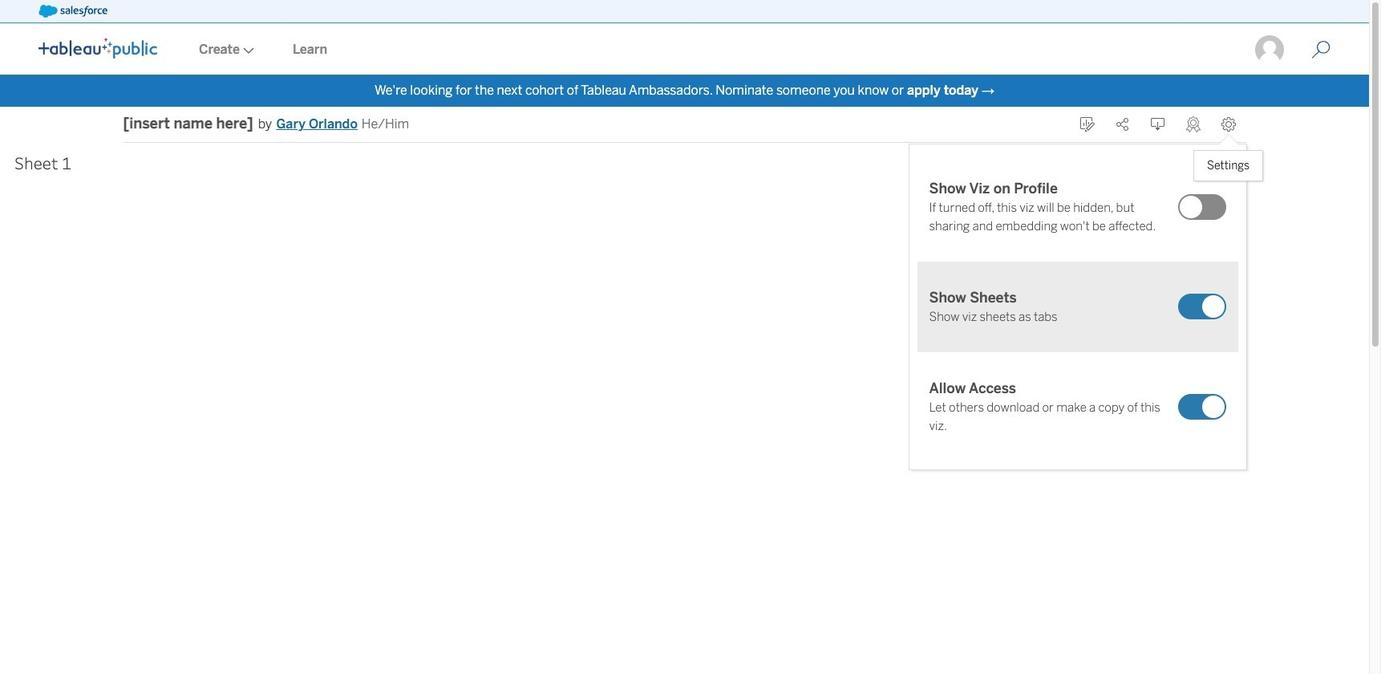 Task type: describe. For each thing, give the bounding box(es) containing it.
go to search image
[[1293, 40, 1350, 59]]

salesforce logo image
[[39, 5, 107, 18]]

share image
[[1116, 117, 1130, 132]]

settings image
[[1222, 117, 1236, 132]]

logo image
[[39, 38, 157, 59]]

list options menu
[[910, 144, 1247, 469]]

3 menu item from the top
[[918, 352, 1239, 461]]

2 menu item from the top
[[918, 261, 1239, 352]]



Task type: locate. For each thing, give the bounding box(es) containing it.
dialog
[[910, 134, 1247, 469]]

menu item
[[918, 152, 1239, 261], [918, 261, 1239, 352], [918, 352, 1239, 461]]

download image
[[1151, 117, 1166, 132]]

nominate for viz of the day image
[[1186, 116, 1201, 132]]

edit image
[[1080, 117, 1095, 132]]

1 menu item from the top
[[918, 152, 1239, 261]]



Task type: vqa. For each thing, say whether or not it's contained in the screenshot.
Add Favorite icon to the middle
no



